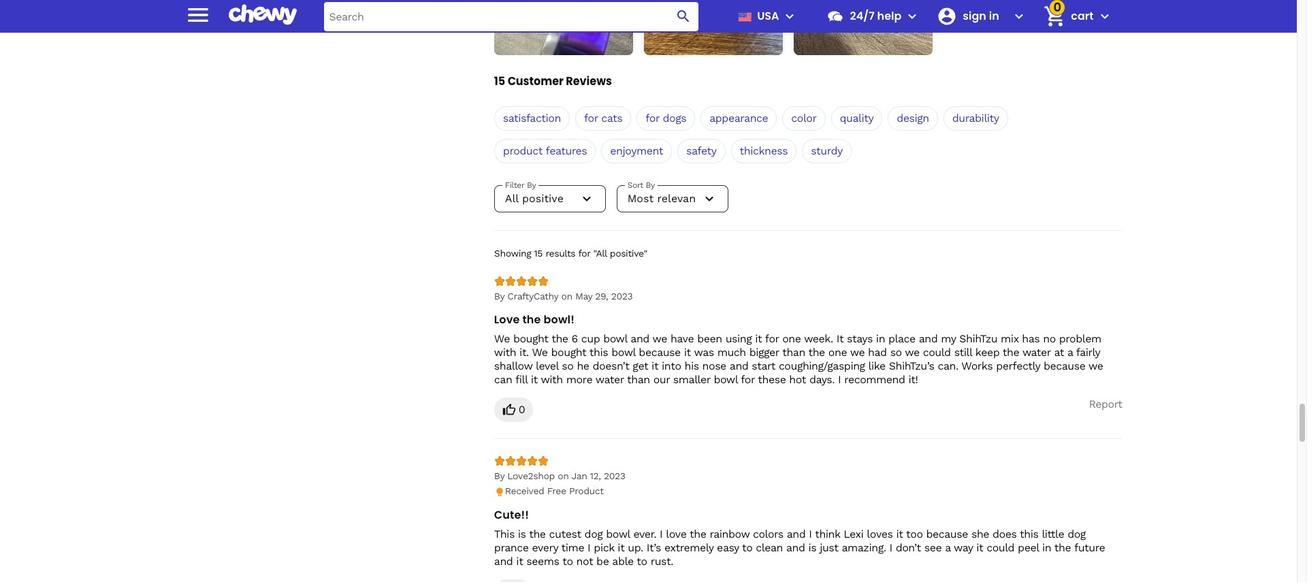 Task type: vqa. For each thing, say whether or not it's contained in the screenshot.
center. in the right of the page
no



Task type: locate. For each thing, give the bounding box(es) containing it.
1 vertical spatial could
[[987, 541, 1014, 554]]

1 horizontal spatial water
[[1022, 346, 1051, 359]]

for left "all on the top left
[[578, 248, 590, 259]]

conditions
[[325, 18, 365, 27]]

0 horizontal spatial we
[[494, 332, 510, 345]]

2023 right 29,
[[611, 291, 633, 302]]

0 horizontal spatial to
[[562, 555, 573, 567]]

my
[[941, 332, 956, 345]]

1 vertical spatial on
[[558, 470, 569, 481]]

product features
[[503, 144, 587, 157]]

2 list item from the left
[[644, 0, 783, 55]]

i right days.
[[838, 373, 841, 386]]

help menu image
[[904, 8, 921, 25]]

rainbow
[[710, 527, 750, 540]]

and
[[631, 332, 649, 345], [919, 332, 938, 345], [730, 359, 748, 372], [787, 527, 806, 540], [786, 541, 805, 554], [494, 555, 513, 567]]

15 inside status
[[534, 248, 543, 259]]

0 horizontal spatial this
[[589, 346, 608, 359]]

dogs
[[663, 112, 686, 125]]

0 vertical spatial could
[[923, 346, 951, 359]]

0 horizontal spatial one
[[782, 332, 801, 345]]

and right colors
[[787, 527, 806, 540]]

12,
[[590, 470, 601, 481]]

0 vertical spatial in
[[876, 332, 885, 345]]

1 vertical spatial 15
[[534, 248, 543, 259]]

0 vertical spatial a
[[1067, 346, 1073, 359]]

on left jan
[[558, 470, 569, 481]]

1 vertical spatial water
[[596, 373, 624, 386]]

one left week.
[[782, 332, 801, 345]]

0 horizontal spatial in
[[876, 332, 885, 345]]

this inside "love the bowl! we bought the 6 cup bowl and we have been using it for one week. it stays in place and my shihtzu mix has no problem with it.  we bought this bowl because it was much bigger than the one we had so we could still keep the water at a fairly shallow level so he doesn't get it into his nose and start coughing/gasping like shihtzu's can. works perfectly because we can fill it with more water than our smaller bowl for these hot days. i recommend it!"
[[589, 346, 608, 359]]

still
[[954, 346, 972, 359]]

think
[[815, 527, 840, 540]]

love2shop
[[507, 470, 555, 481]]

2 horizontal spatial because
[[1044, 359, 1085, 372]]

thickness
[[740, 144, 788, 157]]

on left may
[[561, 291, 572, 302]]

1 horizontal spatial a
[[1067, 346, 1073, 359]]

than up hot
[[782, 346, 805, 359]]

with up shallow
[[494, 346, 516, 359]]

0 horizontal spatial list item
[[494, 0, 633, 55]]

0 horizontal spatial than
[[627, 373, 650, 386]]

doesn't
[[593, 359, 629, 372]]

0 vertical spatial 15
[[494, 74, 505, 89]]

0 horizontal spatial could
[[923, 346, 951, 359]]

see
[[924, 541, 942, 554]]

1 horizontal spatial dog
[[1068, 527, 1086, 540]]

she
[[971, 527, 989, 540]]

showing 15 results for "all positive"
[[494, 248, 647, 259]]

easy
[[717, 541, 739, 554]]

24/7 help link
[[821, 0, 902, 33]]

this up peel
[[1020, 527, 1038, 540]]

to down 'time'
[[562, 555, 573, 567]]

features
[[546, 144, 587, 157]]

1 vertical spatial is
[[808, 541, 816, 554]]

bought
[[513, 332, 548, 345], [551, 346, 586, 359]]

in down little
[[1042, 541, 1051, 554]]

don't
[[896, 541, 921, 554]]

the up every
[[529, 527, 546, 540]]

perfectly
[[996, 359, 1040, 372]]

the
[[522, 312, 541, 327], [552, 332, 568, 345], [808, 346, 825, 359], [1003, 346, 1019, 359], [529, 527, 546, 540], [690, 527, 706, 540], [1054, 541, 1071, 554]]

we
[[653, 332, 667, 345], [850, 346, 865, 359], [905, 346, 920, 359], [1089, 359, 1103, 372]]

on for love the bowl!
[[561, 291, 572, 302]]

it up his
[[684, 346, 691, 359]]

because up into
[[639, 346, 681, 359]]

it right fill
[[531, 373, 538, 386]]

it down she
[[976, 541, 983, 554]]

15 left results
[[534, 248, 543, 259]]

0 vertical spatial on
[[561, 291, 572, 302]]

2 vertical spatial because
[[926, 527, 968, 540]]

received free product
[[505, 485, 604, 496]]

1 vertical spatial we
[[532, 346, 548, 359]]

and right 'clean'
[[786, 541, 805, 554]]

1 vertical spatial 2023
[[604, 470, 625, 481]]

just
[[820, 541, 838, 554]]

we left have
[[653, 332, 667, 345]]

the down little
[[1054, 541, 1071, 554]]

free
[[547, 485, 566, 496]]

1 vertical spatial in
[[1042, 541, 1051, 554]]

1 horizontal spatial than
[[782, 346, 805, 359]]

1 horizontal spatial one
[[828, 346, 847, 359]]

help
[[877, 8, 902, 24]]

more
[[566, 373, 592, 386]]

peel
[[1018, 541, 1039, 554]]

by
[[494, 291, 504, 302], [494, 470, 504, 481]]

it right get
[[652, 359, 658, 372]]

chewy support image
[[827, 7, 844, 25]]

2023
[[611, 291, 633, 302], [604, 470, 625, 481]]

craftycathy
[[507, 291, 558, 302]]

for
[[584, 112, 598, 125], [645, 112, 659, 125], [578, 248, 590, 259], [765, 332, 779, 345], [741, 373, 755, 386]]

it up able
[[618, 541, 625, 554]]

0 horizontal spatial a
[[945, 541, 951, 554]]

1 vertical spatial bought
[[551, 346, 586, 359]]

with down level
[[541, 373, 563, 386]]

water down doesn't at left
[[596, 373, 624, 386]]

love
[[666, 527, 686, 540]]

for dogs
[[645, 112, 686, 125]]

we up shihtzu's
[[905, 346, 920, 359]]

a inside "love the bowl! we bought the 6 cup bowl and we have been using it for one week. it stays in place and my shihtzu mix has no problem with it.  we bought this bowl because it was much bigger than the one we had so we could still keep the water at a fairly shallow level so he doesn't get it into his nose and start coughing/gasping like shihtzu's can. works perfectly because we can fill it with more water than our smaller bowl for these hot days. i recommend it!"
[[1067, 346, 1073, 359]]

i left don't at the bottom of page
[[889, 541, 892, 554]]

1 horizontal spatial this
[[1020, 527, 1038, 540]]

colors
[[753, 527, 783, 540]]

1 horizontal spatial in
[[1042, 541, 1051, 554]]

can.
[[938, 359, 958, 372]]

fill
[[515, 373, 527, 386]]

1 horizontal spatial is
[[808, 541, 816, 554]]

bought up it.
[[513, 332, 548, 345]]

is left just
[[808, 541, 816, 554]]

0 horizontal spatial so
[[562, 359, 573, 372]]

list item
[[494, 0, 633, 55], [644, 0, 783, 55], [794, 0, 933, 55]]

0 vertical spatial so
[[890, 346, 902, 359]]

by love2shop on jan 12, 2023
[[494, 470, 625, 481]]

shallow
[[494, 359, 532, 372]]

this down "cup" in the bottom left of the page
[[589, 346, 608, 359]]

we down stays
[[850, 346, 865, 359]]

1 horizontal spatial so
[[890, 346, 902, 359]]

so left he
[[562, 359, 573, 372]]

by left "love2shop"
[[494, 470, 504, 481]]

for up bigger
[[765, 332, 779, 345]]

than
[[782, 346, 805, 359], [627, 373, 650, 386]]

a right see
[[945, 541, 951, 554]]

0 vertical spatial by
[[494, 291, 504, 302]]

1 vertical spatial a
[[945, 541, 951, 554]]

time
[[561, 541, 584, 554]]

by for love
[[494, 291, 504, 302]]

1 by from the top
[[494, 291, 504, 302]]

1 horizontal spatial because
[[926, 527, 968, 540]]

1 horizontal spatial bought
[[551, 346, 586, 359]]

0 horizontal spatial is
[[518, 527, 526, 540]]

stays
[[847, 332, 873, 345]]

0 vertical spatial 2023
[[611, 291, 633, 302]]

one
[[782, 332, 801, 345], [828, 346, 847, 359]]

it.
[[519, 346, 529, 359]]

0 horizontal spatial dog
[[584, 527, 603, 540]]

does
[[993, 527, 1017, 540]]

for left the dogs
[[645, 112, 659, 125]]

one down 'it'
[[828, 346, 847, 359]]

0 vertical spatial this
[[589, 346, 608, 359]]

dog up pick
[[584, 527, 603, 540]]

0 horizontal spatial bought
[[513, 332, 548, 345]]

2 horizontal spatial to
[[742, 541, 752, 554]]

into
[[662, 359, 681, 372]]

i left the love
[[660, 527, 663, 540]]

keep
[[975, 346, 999, 359]]

dog up future
[[1068, 527, 1086, 540]]

2 by from the top
[[494, 470, 504, 481]]

because
[[639, 346, 681, 359], [1044, 359, 1085, 372], [926, 527, 968, 540]]

list
[[494, 0, 1122, 55]]

0 horizontal spatial 15
[[494, 74, 505, 89]]

bought down 6
[[551, 346, 586, 359]]

a inside cute!! this is the cutest dog bowl ever. i love the rainbow colors and i think lexi loves it too because she does this little dog prance every time i pick it up. it's extremely easy to clean and is just amazing. i don't see a way it could peel in the future and it seems to not be able to rust.
[[945, 541, 951, 554]]

cup
[[581, 332, 600, 345]]

i
[[838, 373, 841, 386], [660, 527, 663, 540], [809, 527, 812, 540], [588, 541, 590, 554], [889, 541, 892, 554]]

we down love
[[494, 332, 510, 345]]

bowl
[[603, 332, 627, 345], [611, 346, 635, 359], [714, 373, 738, 386], [606, 527, 630, 540]]

progress bar
[[272, 0, 460, 3]]

items image
[[1043, 4, 1067, 28]]

1 horizontal spatial could
[[987, 541, 1014, 554]]

these
[[758, 373, 786, 386]]

1 vertical spatial this
[[1020, 527, 1038, 540]]

have
[[670, 332, 694, 345]]

water down has
[[1022, 346, 1051, 359]]

0 horizontal spatial with
[[494, 346, 516, 359]]

reviews
[[566, 74, 612, 89]]

ever.
[[633, 527, 656, 540]]

and up get
[[631, 332, 649, 345]]

1 horizontal spatial 15
[[534, 248, 543, 259]]

we
[[494, 332, 510, 345], [532, 346, 548, 359]]

2023 right 12,
[[604, 470, 625, 481]]

because up see
[[926, 527, 968, 540]]

2023 for cute!!
[[604, 470, 625, 481]]

with
[[494, 346, 516, 359], [541, 373, 563, 386]]

to down up.
[[637, 555, 647, 567]]

Search text field
[[324, 2, 699, 31]]

bowl down nose
[[714, 373, 738, 386]]

3 list item from the left
[[794, 0, 933, 55]]

because inside cute!! this is the cutest dog bowl ever. i love the rainbow colors and i think lexi loves it too because she does this little dog prance every time i pick it up. it's extremely easy to clean and is just amazing. i don't see a way it could peel in the future and it seems to not be able to rust.
[[926, 527, 968, 540]]

amazing.
[[842, 541, 886, 554]]

we up level
[[532, 346, 548, 359]]

1 vertical spatial with
[[541, 373, 563, 386]]

works
[[961, 359, 993, 372]]

1 horizontal spatial list item
[[644, 0, 783, 55]]

2 horizontal spatial list item
[[794, 0, 933, 55]]

because down "at"
[[1044, 359, 1085, 372]]

jan
[[571, 470, 587, 481]]

is up prance
[[518, 527, 526, 540]]

could down does in the bottom of the page
[[987, 541, 1014, 554]]

been
[[697, 332, 722, 345]]

2 dog from the left
[[1068, 527, 1086, 540]]

color
[[791, 112, 817, 125]]

received
[[505, 485, 544, 496]]

could up can.
[[923, 346, 951, 359]]

and left the my
[[919, 332, 938, 345]]

15 left customer
[[494, 74, 505, 89]]

could inside "love the bowl! we bought the 6 cup bowl and we have been using it for one week. it stays in place and my shihtzu mix has no problem with it.  we bought this bowl because it was much bigger than the one we had so we could still keep the water at a fairly shallow level so he doesn't get it into his nose and start coughing/gasping like shihtzu's can. works perfectly because we can fill it with more water than our smaller bowl for these hot days. i recommend it!"
[[923, 346, 951, 359]]

0 vertical spatial because
[[639, 346, 681, 359]]

safety
[[686, 144, 717, 157]]

bowl up pick
[[606, 527, 630, 540]]

by up love
[[494, 291, 504, 302]]

bowl inside cute!! this is the cutest dog bowl ever. i love the rainbow colors and i think lexi loves it too because she does this little dog prance every time i pick it up. it's extremely easy to clean and is just amazing. i don't see a way it could peel in the future and it seems to not be able to rust.
[[606, 527, 630, 540]]

love
[[494, 312, 520, 327]]

0 vertical spatial is
[[518, 527, 526, 540]]

1 vertical spatial than
[[627, 373, 650, 386]]

1 vertical spatial by
[[494, 470, 504, 481]]

rust.
[[651, 555, 673, 567]]

this
[[589, 346, 608, 359], [1020, 527, 1038, 540]]

to right easy
[[742, 541, 752, 554]]

a right "at"
[[1067, 346, 1073, 359]]

in up had
[[876, 332, 885, 345]]

on
[[561, 291, 572, 302], [558, 470, 569, 481]]

so down the place
[[890, 346, 902, 359]]

it up bigger
[[755, 332, 762, 345]]

than down get
[[627, 373, 650, 386]]

0 vertical spatial water
[[1022, 346, 1051, 359]]

the up extremely
[[690, 527, 706, 540]]

durability
[[952, 112, 999, 125]]



Task type: describe. For each thing, give the bounding box(es) containing it.
for cats
[[584, 112, 622, 125]]

problem
[[1059, 332, 1101, 345]]

clean
[[756, 541, 783, 554]]

coughing/gasping
[[779, 359, 865, 372]]

cart
[[1071, 8, 1094, 24]]

by craftycathy on may 29, 2023
[[494, 291, 633, 302]]

1 list item from the left
[[494, 0, 633, 55]]

terms
[[292, 18, 315, 27]]

terms & conditions link
[[175, 18, 483, 28]]

able
[[612, 555, 634, 567]]

prance
[[494, 541, 529, 554]]

for inside status
[[578, 248, 590, 259]]

this
[[494, 527, 515, 540]]

i inside "love the bowl! we bought the 6 cup bowl and we have been using it for one week. it stays in place and my shihtzu mix has no problem with it.  we bought this bowl because it was much bigger than the one we had so we could still keep the water at a fairly shallow level so he doesn't get it into his nose and start coughing/gasping like shihtzu's can. works perfectly because we can fill it with more water than our smaller bowl for these hot days. i recommend it!"
[[838, 373, 841, 386]]

it's
[[647, 541, 661, 554]]

way
[[954, 541, 973, 554]]

sign in link
[[932, 0, 1008, 33]]

could inside cute!! this is the cutest dog bowl ever. i love the rainbow colors and i think lexi loves it too because she does this little dog prance every time i pick it up. it's extremely easy to clean and is just amazing. i don't see a way it could peel in the future and it seems to not be able to rust.
[[987, 541, 1014, 554]]

seems
[[526, 555, 559, 567]]

sign
[[963, 8, 986, 24]]

results
[[546, 248, 575, 259]]

usa
[[757, 8, 779, 24]]

1 vertical spatial one
[[828, 346, 847, 359]]

submit search image
[[676, 8, 692, 25]]

bowl!
[[544, 312, 575, 327]]

positive"
[[610, 248, 647, 259]]

had
[[868, 346, 887, 359]]

0 vertical spatial one
[[782, 332, 801, 345]]

1 dog from the left
[[584, 527, 603, 540]]

account menu image
[[1011, 8, 1027, 25]]

no
[[1043, 332, 1056, 345]]

report
[[1089, 398, 1122, 411]]

get
[[633, 359, 648, 372]]

our
[[653, 373, 670, 386]]

1 vertical spatial so
[[562, 359, 573, 372]]

cart link
[[1038, 0, 1094, 33]]

the down craftycathy
[[522, 312, 541, 327]]

"all
[[593, 248, 607, 259]]

pick
[[594, 541, 614, 554]]

extremely
[[664, 541, 714, 554]]

level
[[536, 359, 558, 372]]

design
[[897, 112, 929, 125]]

in inside cute!! this is the cutest dog bowl ever. i love the rainbow colors and i think lexi loves it too because she does this little dog prance every time i pick it up. it's extremely easy to clean and is just amazing. i don't see a way it could peel in the future and it seems to not be able to rust.
[[1042, 541, 1051, 554]]

not
[[576, 555, 593, 567]]

place
[[888, 332, 915, 345]]

0 horizontal spatial water
[[596, 373, 624, 386]]

1 horizontal spatial with
[[541, 373, 563, 386]]

for down start
[[741, 373, 755, 386]]

like
[[868, 359, 886, 372]]

recommend
[[844, 373, 905, 386]]

cart menu image
[[1096, 8, 1113, 25]]

menu image
[[782, 8, 798, 25]]

cute!! this is the cutest dog bowl ever. i love the rainbow colors and i think lexi loves it too because she does this little dog prance every time i pick it up. it's extremely easy to clean and is just amazing. i don't see a way it could peel in the future and it seems to not be able to rust.
[[494, 507, 1105, 567]]

terms & conditions
[[292, 18, 365, 27]]

we down fairly
[[1089, 359, 1103, 372]]

0 vertical spatial with
[[494, 346, 516, 359]]

chewy home image
[[228, 0, 296, 30]]

by for cute!!
[[494, 470, 504, 481]]

bowl up doesn't at left
[[611, 346, 635, 359]]

enjoyment
[[610, 144, 663, 157]]

Product search field
[[324, 2, 699, 31]]

he
[[577, 359, 589, 372]]

this inside cute!! this is the cutest dog bowl ever. i love the rainbow colors and i think lexi loves it too because she does this little dog prance every time i pick it up. it's extremely easy to clean and is just amazing. i don't see a way it could peel in the future and it seems to not be able to rust.
[[1020, 527, 1038, 540]]

it
[[836, 332, 844, 345]]

1 horizontal spatial we
[[532, 346, 548, 359]]

0 vertical spatial than
[[782, 346, 805, 359]]

much
[[717, 346, 746, 359]]

it!
[[908, 373, 918, 386]]

6
[[572, 332, 578, 345]]

0 vertical spatial we
[[494, 332, 510, 345]]

has
[[1022, 332, 1040, 345]]

2023 for love the bowl!
[[611, 291, 633, 302]]

cutest
[[549, 527, 581, 540]]

cats
[[601, 112, 622, 125]]

0
[[519, 403, 525, 416]]

product
[[569, 485, 604, 496]]

0 horizontal spatial because
[[639, 346, 681, 359]]

on for cute!!
[[558, 470, 569, 481]]

the down mix
[[1003, 346, 1019, 359]]

1 vertical spatial because
[[1044, 359, 1085, 372]]

shihtzu
[[959, 332, 997, 345]]

0 button
[[494, 398, 533, 422]]

it down prance
[[516, 555, 523, 567]]

menu image
[[184, 1, 211, 28]]

sturdy
[[811, 144, 843, 157]]

nose
[[702, 359, 726, 372]]

it left the too
[[896, 527, 903, 540]]

1 horizontal spatial to
[[637, 555, 647, 567]]

lexi
[[844, 527, 863, 540]]

at
[[1054, 346, 1064, 359]]

bowl right "cup" in the bottom left of the page
[[603, 332, 627, 345]]

for left the cats
[[584, 112, 598, 125]]

was
[[694, 346, 714, 359]]

i left think
[[809, 527, 812, 540]]

the down week.
[[808, 346, 825, 359]]

bigger
[[749, 346, 779, 359]]

smaller
[[673, 373, 710, 386]]

using
[[725, 332, 752, 345]]

i up "not"
[[588, 541, 590, 554]]

too
[[906, 527, 923, 540]]

in
[[989, 8, 999, 24]]

customer
[[508, 74, 564, 89]]

future
[[1074, 541, 1105, 554]]

report button
[[1089, 398, 1122, 411]]

and down prance
[[494, 555, 513, 567]]

quality
[[840, 112, 874, 125]]

in inside "love the bowl! we bought the 6 cup bowl and we have been using it for one week. it stays in place and my shihtzu mix has no problem with it.  we bought this bowl because it was much bigger than the one we had so we could still keep the water at a fairly shallow level so he doesn't get it into his nose and start coughing/gasping like shihtzu's can. works perfectly because we can fill it with more water than our smaller bowl for these hot days. i recommend it!"
[[876, 332, 885, 345]]

be
[[596, 555, 609, 567]]

start
[[752, 359, 775, 372]]

the left 6
[[552, 332, 568, 345]]

0 vertical spatial bought
[[513, 332, 548, 345]]

24/7
[[850, 8, 875, 24]]

hot
[[789, 373, 806, 386]]

showing 15 results for "all positive" status
[[494, 247, 1122, 259]]

days.
[[809, 373, 835, 386]]

little
[[1042, 527, 1064, 540]]

and down much
[[730, 359, 748, 372]]

sign in
[[963, 8, 999, 24]]

24/7 help
[[850, 8, 902, 24]]



